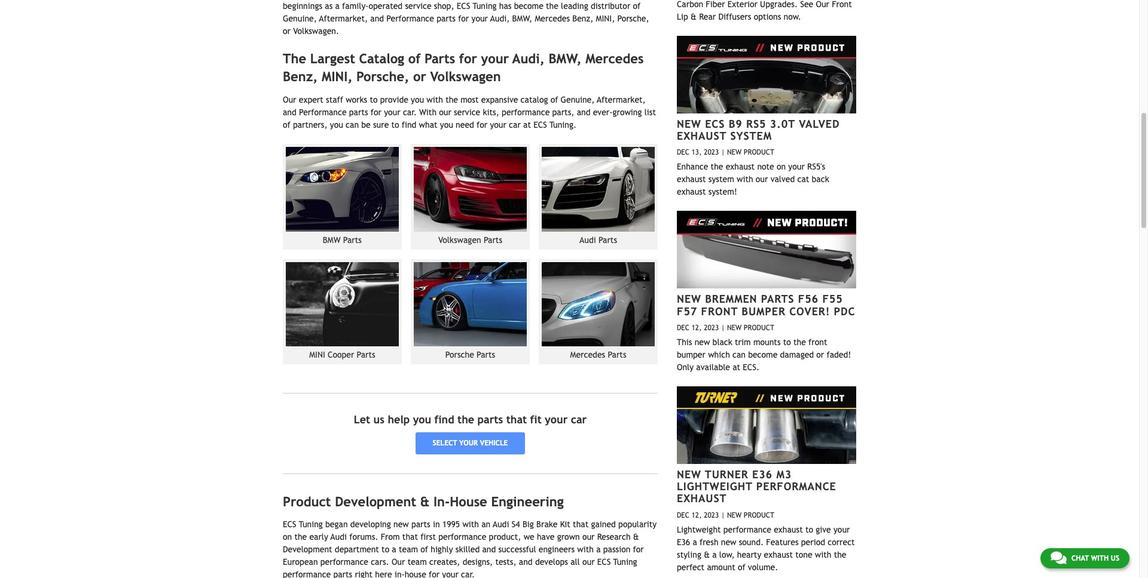 Task type: vqa. For each thing, say whether or not it's contained in the screenshot.
New inside the new turner e36 m3 lightweight performance exhaust
yes



Task type: locate. For each thing, give the bounding box(es) containing it.
parts inside the largest catalog of parts for your audi, bmw, mercedes benz, mini, porsche, or volkswagen
[[425, 51, 455, 67]]

dec for new ecs b9 rs5 3.0t valved exhaust system
[[677, 148, 689, 157]]

0 vertical spatial car
[[509, 120, 521, 130]]

3 dec from the top
[[677, 512, 689, 520]]

can left be
[[346, 120, 359, 130]]

1 vertical spatial tuning
[[613, 558, 637, 568]]

1 horizontal spatial audi
[[493, 520, 509, 530]]

parts left right
[[333, 571, 352, 579]]

1 vertical spatial can
[[733, 350, 746, 360]]

1 vertical spatial performance
[[756, 481, 836, 493]]

can down trim
[[733, 350, 746, 360]]

0 vertical spatial development
[[335, 494, 416, 510]]

new turner e36 m3 lightweight performance exhaust
[[677, 469, 836, 505]]

new bremmen parts f56 f55 f57  front bumper cover! pdc image
[[677, 211, 856, 289]]

of down the first
[[421, 546, 428, 555]]

& down fresh
[[704, 550, 710, 560]]

the down correct
[[834, 550, 846, 560]]

dec up styling
[[677, 512, 689, 520]]

e36
[[752, 469, 773, 481], [677, 538, 690, 547]]

12, inside "dec 12, 2023 | new product lightweight performance exhaust to give your e36 a fresh new sound. features period correct styling & a low, hearty exhaust tone with the perfect amount of volume."
[[692, 512, 702, 520]]

of right catalog on the left
[[408, 51, 421, 67]]

0 horizontal spatial at
[[523, 120, 531, 130]]

product inside the dec 13, 2023 | new product enhance the exhaust note on your rs5's exhaust system with our valved cat back exhaust system!
[[744, 148, 774, 157]]

1 vertical spatial car.
[[461, 571, 475, 579]]

2023 inside the dec 13, 2023 | new product enhance the exhaust note on your rs5's exhaust system with our valved cat back exhaust system!
[[704, 148, 719, 157]]

car.
[[403, 107, 417, 117], [461, 571, 475, 579]]

find up 'select'
[[434, 414, 454, 427]]

new
[[695, 338, 710, 347], [393, 520, 409, 530], [721, 538, 736, 547]]

find left "what"
[[402, 120, 416, 130]]

performance
[[502, 107, 550, 117], [723, 525, 771, 535], [438, 533, 486, 543], [320, 558, 368, 568], [283, 571, 331, 579]]

our inside ecs tuning began developing new parts in 1995 with an audi s4 big brake kit that gained popularity on the early audi forums. from that first performance product, we have grown our research & development department to a team of highly skilled and successful engineers with a passion for european performance cars. our team creates, designs, tests, and develops all our ecs tuning performance parts right here in-house for your car.
[[392, 558, 405, 568]]

tuning up early on the left bottom of the page
[[299, 520, 323, 530]]

new for bremmen
[[727, 324, 742, 332]]

1 vertical spatial lightweight
[[677, 525, 721, 535]]

e36 up styling
[[677, 538, 690, 547]]

0 vertical spatial dec
[[677, 148, 689, 157]]

dec 13, 2023 | new product enhance the exhaust note on your rs5's exhaust system with our valved cat back exhaust system!
[[677, 148, 829, 197]]

2 horizontal spatial new
[[721, 538, 736, 547]]

1 new from the top
[[677, 118, 701, 130]]

1 vertical spatial 12,
[[692, 512, 702, 520]]

expansive
[[481, 95, 518, 104]]

0 horizontal spatial tuning
[[299, 520, 323, 530]]

1 vertical spatial dec
[[677, 324, 689, 332]]

1 vertical spatial 2023
[[704, 324, 719, 332]]

new up 13, at the right top
[[677, 118, 701, 130]]

1 exhaust from the top
[[677, 130, 727, 142]]

or down "front"
[[816, 350, 824, 360]]

first
[[420, 533, 436, 543]]

car right fit
[[571, 414, 587, 427]]

1 vertical spatial &
[[633, 533, 639, 543]]

12, for exhaust
[[692, 512, 702, 520]]

product up sound.
[[744, 512, 774, 520]]

rs5's
[[807, 162, 825, 172]]

dec inside "dec 12, 2023 | new product lightweight performance exhaust to give your e36 a fresh new sound. features period correct styling & a low, hearty exhaust tone with the perfect amount of volume."
[[677, 512, 689, 520]]

select your vehicle
[[433, 440, 508, 448]]

2023 inside dec 12, 2023 | new product this new black trim mounts to the front bumper which can become damaged or faded! only available at ecs.
[[704, 324, 719, 332]]

dec left 13, at the right top
[[677, 148, 689, 157]]

ecs left the "b9" on the top
[[705, 118, 725, 130]]

2 vertical spatial new
[[721, 538, 736, 547]]

| up low,
[[721, 512, 725, 520]]

to inside "dec 12, 2023 | new product lightweight performance exhaust to give your e36 a fresh new sound. features period correct styling & a low, hearty exhaust tone with the perfect amount of volume."
[[805, 525, 813, 535]]

staff
[[326, 95, 343, 104]]

new up from
[[393, 520, 409, 530]]

2 new from the top
[[677, 293, 701, 306]]

0 vertical spatial car.
[[403, 107, 417, 117]]

front
[[701, 305, 738, 318]]

works
[[346, 95, 367, 104]]

cat
[[797, 175, 809, 184]]

new inside new turner e36 m3 lightweight performance exhaust
[[677, 469, 701, 481]]

1 horizontal spatial find
[[434, 414, 454, 427]]

0 vertical spatial performance
[[299, 107, 347, 117]]

volkswagen parts link
[[411, 144, 530, 250]]

0 horizontal spatial or
[[413, 69, 426, 84]]

with
[[427, 95, 443, 104], [737, 175, 753, 184], [462, 520, 479, 530], [577, 546, 594, 555], [815, 550, 831, 560], [1091, 555, 1109, 563]]

with inside the dec 13, 2023 | new product enhance the exhaust note on your rs5's exhaust system with our valved cat back exhaust system!
[[737, 175, 753, 184]]

2023 right 13, at the right top
[[704, 148, 719, 157]]

0 horizontal spatial can
[[346, 120, 359, 130]]

you up with
[[411, 95, 424, 104]]

the
[[283, 51, 306, 67]]

1 lightweight from the top
[[677, 481, 753, 493]]

1 | from the top
[[721, 148, 725, 157]]

0 horizontal spatial e36
[[677, 538, 690, 547]]

ecs left tuning.
[[533, 120, 547, 130]]

2 12, from the top
[[692, 512, 702, 520]]

product for 3.0t
[[744, 148, 774, 157]]

your left the audi,
[[481, 51, 509, 67]]

department
[[335, 546, 379, 555]]

0 vertical spatial mercedes
[[585, 51, 644, 67]]

exhaust inside 'new ecs b9 rs5 3.0t valved exhaust system'
[[677, 130, 727, 142]]

exhaust
[[726, 162, 755, 172], [677, 175, 706, 184], [677, 187, 706, 197], [774, 525, 803, 535], [764, 550, 793, 560]]

that right kit
[[573, 520, 589, 530]]

3 | from the top
[[721, 512, 725, 520]]

0 vertical spatial lightweight
[[677, 481, 753, 493]]

we
[[524, 533, 534, 543]]

be
[[361, 120, 371, 130]]

1 vertical spatial at
[[733, 363, 740, 372]]

0 horizontal spatial find
[[402, 120, 416, 130]]

0 vertical spatial 12,
[[692, 324, 702, 332]]

dec inside the dec 13, 2023 | new product enhance the exhaust note on your rs5's exhaust system with our valved cat back exhaust system!
[[677, 148, 689, 157]]

your inside the dec 13, 2023 | new product enhance the exhaust note on your rs5's exhaust system with our valved cat back exhaust system!
[[788, 162, 805, 172]]

| inside dec 12, 2023 | new product this new black trim mounts to the front bumper which can become damaged or faded! only available at ecs.
[[721, 324, 725, 332]]

12, up fresh
[[692, 512, 702, 520]]

in
[[433, 520, 440, 530]]

2 vertical spatial &
[[704, 550, 710, 560]]

2 2023 from the top
[[704, 324, 719, 332]]

1 horizontal spatial &
[[633, 533, 639, 543]]

your down "kits,"
[[490, 120, 506, 130]]

for
[[459, 51, 477, 67], [371, 107, 381, 117], [477, 120, 487, 130], [633, 546, 644, 555], [429, 571, 440, 579]]

with inside our expert staff works to provide you with the most expansive catalog of genuine, aftermarket, and performance parts for your car. with our service kits, performance parts, and ever-growing list of partners, you can be sure to find what you need for your car at ecs tuning.
[[427, 95, 443, 104]]

your inside the largest catalog of parts for your audi, bmw, mercedes benz, mini, porsche, or volkswagen
[[481, 51, 509, 67]]

new inside the dec 13, 2023 | new product enhance the exhaust note on your rs5's exhaust system with our valved cat back exhaust system!
[[727, 148, 742, 157]]

parts up vehicle
[[478, 414, 503, 427]]

rs5
[[746, 118, 766, 130]]

0 vertical spatial or
[[413, 69, 426, 84]]

the up system
[[711, 162, 723, 172]]

ecs tuning began developing new parts in 1995 with an audi s4 big brake kit that gained popularity on the early audi forums. from that first performance product, we have grown our research & development department to a team of highly skilled and successful engineers with a passion for european performance cars. our team creates, designs, tests, and develops all our ecs tuning performance parts right here in-house for your car.
[[283, 520, 657, 579]]

find inside our expert staff works to provide you with the most expansive catalog of genuine, aftermarket, and performance parts for your car. with our service kits, performance parts, and ever-growing list of partners, you can be sure to find what you need for your car at ecs tuning.
[[402, 120, 416, 130]]

the up damaged at the bottom of page
[[794, 338, 806, 347]]

parts
[[349, 107, 368, 117], [478, 414, 503, 427], [411, 520, 430, 530], [333, 571, 352, 579]]

your down creates,
[[442, 571, 459, 579]]

note
[[757, 162, 774, 172]]

0 vertical spatial can
[[346, 120, 359, 130]]

our right the all
[[582, 558, 595, 568]]

exhaust for new
[[677, 493, 727, 505]]

1 2023 from the top
[[704, 148, 719, 157]]

with left us
[[1091, 555, 1109, 563]]

0 horizontal spatial new
[[393, 520, 409, 530]]

new inside "dec 12, 2023 | new product lightweight performance exhaust to give your e36 a fresh new sound. features period correct styling & a low, hearty exhaust tone with the perfect amount of volume."
[[727, 512, 742, 520]]

fit
[[530, 414, 542, 427]]

new up sound.
[[727, 512, 742, 520]]

2023 for system
[[704, 148, 719, 157]]

& left in-
[[420, 494, 430, 510]]

0 vertical spatial new
[[677, 118, 701, 130]]

mini,
[[322, 69, 352, 84]]

3 2023 from the top
[[704, 512, 719, 520]]

exhaust inside new turner e36 m3 lightweight performance exhaust
[[677, 493, 727, 505]]

performance inside our expert staff works to provide you with the most expansive catalog of genuine, aftermarket, and performance parts for your car. with our service kits, performance parts, and ever-growing list of partners, you can be sure to find what you need for your car at ecs tuning.
[[299, 107, 347, 117]]

our up in-
[[392, 558, 405, 568]]

new inside dec 12, 2023 | new product this new black trim mounts to the front bumper which can become damaged or faded! only available at ecs.
[[727, 324, 742, 332]]

product,
[[489, 533, 521, 543]]

0 vertical spatial 2023
[[704, 148, 719, 157]]

ecs inside 'new ecs b9 rs5 3.0t valved exhaust system'
[[705, 118, 725, 130]]

of down hearty
[[738, 563, 745, 573]]

parts inside new bremmen parts f56 f55 f57  front bumper cover! pdc
[[761, 293, 794, 306]]

2 dec from the top
[[677, 324, 689, 332]]

mercedes parts link
[[539, 259, 658, 365]]

new up bumper
[[695, 338, 710, 347]]

&
[[420, 494, 430, 510], [633, 533, 639, 543], [704, 550, 710, 560]]

0 vertical spatial volkswagen
[[430, 69, 501, 84]]

and up "partners,"
[[283, 107, 296, 117]]

engineering
[[491, 494, 564, 510]]

of inside the largest catalog of parts for your audi, bmw, mercedes benz, mini, porsche, or volkswagen
[[408, 51, 421, 67]]

exhaust down turner
[[677, 493, 727, 505]]

product development & in-house engineering
[[283, 494, 564, 510]]

0 horizontal spatial performance
[[299, 107, 347, 117]]

a
[[693, 538, 697, 547], [392, 546, 396, 555], [596, 546, 601, 555], [712, 550, 717, 560]]

| for system
[[721, 148, 725, 157]]

product inside "dec 12, 2023 | new product lightweight performance exhaust to give your e36 a fresh new sound. features period correct styling & a low, hearty exhaust tone with the perfect amount of volume."
[[744, 512, 774, 520]]

volkswagen
[[430, 69, 501, 84], [438, 235, 481, 245]]

new inside new bremmen parts f56 f55 f57  front bumper cover! pdc
[[677, 293, 701, 306]]

new down system
[[727, 148, 742, 157]]

with up with
[[427, 95, 443, 104]]

performance down expert at the left top of the page
[[299, 107, 347, 117]]

car. inside our expert staff works to provide you with the most expansive catalog of genuine, aftermarket, and performance parts for your car. with our service kits, performance parts, and ever-growing list of partners, you can be sure to find what you need for your car at ecs tuning.
[[403, 107, 417, 117]]

for down "kits,"
[[477, 120, 487, 130]]

0 vertical spatial on
[[777, 162, 786, 172]]

1 horizontal spatial can
[[733, 350, 746, 360]]

1 horizontal spatial car.
[[461, 571, 475, 579]]

1 horizontal spatial car
[[571, 414, 587, 427]]

dec up this
[[677, 324, 689, 332]]

and up designs, at the bottom
[[482, 546, 496, 555]]

began
[[325, 520, 348, 530]]

development
[[335, 494, 416, 510], [283, 546, 332, 555]]

to
[[370, 95, 378, 104], [391, 120, 399, 130], [783, 338, 791, 347], [805, 525, 813, 535], [382, 546, 389, 555]]

1 vertical spatial volkswagen
[[438, 235, 481, 245]]

1 vertical spatial e36
[[677, 538, 690, 547]]

2023 up black in the bottom right of the page
[[704, 324, 719, 332]]

1 horizontal spatial performance
[[756, 481, 836, 493]]

0 vertical spatial e36
[[752, 469, 773, 481]]

us
[[1111, 555, 1119, 563]]

0 horizontal spatial car.
[[403, 107, 417, 117]]

to up "period"
[[805, 525, 813, 535]]

product for f55
[[744, 324, 774, 332]]

e36 inside new turner e36 m3 lightweight performance exhaust
[[752, 469, 773, 481]]

2023 for bumper
[[704, 324, 719, 332]]

you down staff
[[330, 120, 343, 130]]

0 horizontal spatial audi
[[331, 533, 347, 543]]

that left the first
[[402, 533, 418, 543]]

2 vertical spatial dec
[[677, 512, 689, 520]]

0 horizontal spatial car
[[509, 120, 521, 130]]

e36 left m3
[[752, 469, 773, 481]]

lightweight inside "dec 12, 2023 | new product lightweight performance exhaust to give your e36 a fresh new sound. features period correct styling & a low, hearty exhaust tone with the perfect amount of volume."
[[677, 525, 721, 535]]

| inside the dec 13, 2023 | new product enhance the exhaust note on your rs5's exhaust system with our valved cat back exhaust system!
[[721, 148, 725, 157]]

1 vertical spatial |
[[721, 324, 725, 332]]

2023
[[704, 148, 719, 157], [704, 324, 719, 332], [704, 512, 719, 520]]

valved
[[799, 118, 840, 130]]

0 vertical spatial new
[[695, 338, 710, 347]]

to down from
[[382, 546, 389, 555]]

1 horizontal spatial or
[[816, 350, 824, 360]]

development inside ecs tuning began developing new parts in 1995 with an audi s4 big brake kit that gained popularity on the early audi forums. from that first performance product, we have grown our research & development department to a team of highly skilled and successful engineers with a passion for european performance cars. our team creates, designs, tests, and develops all our ecs tuning performance parts right here in-house for your car.
[[283, 546, 332, 555]]

the left most
[[446, 95, 458, 104]]

12, inside dec 12, 2023 | new product this new black trim mounts to the front bumper which can become damaged or faded! only available at ecs.
[[692, 324, 702, 332]]

1 horizontal spatial e36
[[752, 469, 773, 481]]

0 horizontal spatial on
[[283, 533, 292, 543]]

performance inside new turner e36 m3 lightweight performance exhaust
[[756, 481, 836, 493]]

mercedes inside the largest catalog of parts for your audi, bmw, mercedes benz, mini, porsche, or volkswagen
[[585, 51, 644, 67]]

comments image
[[1051, 551, 1067, 566]]

system
[[730, 130, 772, 142]]

0 horizontal spatial that
[[402, 533, 418, 543]]

1 vertical spatial that
[[573, 520, 589, 530]]

1 horizontal spatial that
[[506, 414, 527, 427]]

ecs inside our expert staff works to provide you with the most expansive catalog of genuine, aftermarket, and performance parts for your car. with our service kits, performance parts, and ever-growing list of partners, you can be sure to find what you need for your car at ecs tuning.
[[533, 120, 547, 130]]

1 horizontal spatial on
[[777, 162, 786, 172]]

styling
[[677, 550, 701, 560]]

1 vertical spatial or
[[816, 350, 824, 360]]

product for lightweight
[[744, 512, 774, 520]]

team up house
[[408, 558, 427, 568]]

1 horizontal spatial at
[[733, 363, 740, 372]]

new bremmen parts f56 f55 f57  front bumper cover! pdc
[[677, 293, 855, 318]]

12,
[[692, 324, 702, 332], [692, 512, 702, 520]]

exhaust up 13, at the right top
[[677, 130, 727, 142]]

for up most
[[459, 51, 477, 67]]

0 vertical spatial find
[[402, 120, 416, 130]]

1 vertical spatial car
[[571, 414, 587, 427]]

car. down designs, at the bottom
[[461, 571, 475, 579]]

low,
[[719, 550, 735, 560]]

lightweight inside new turner e36 m3 lightweight performance exhaust
[[677, 481, 753, 493]]

performance down catalog
[[502, 107, 550, 117]]

1 vertical spatial new
[[677, 293, 701, 306]]

dec
[[677, 148, 689, 157], [677, 324, 689, 332], [677, 512, 689, 520]]

on up the valved
[[777, 162, 786, 172]]

1 vertical spatial our
[[392, 558, 405, 568]]

car down expansive
[[509, 120, 521, 130]]

the inside "dec 12, 2023 | new product lightweight performance exhaust to give your e36 a fresh new sound. features period correct styling & a low, hearty exhaust tone with the perfect amount of volume."
[[834, 550, 846, 560]]

development up european on the left bottom
[[283, 546, 332, 555]]

2 vertical spatial audi
[[331, 533, 347, 543]]

2 exhaust from the top
[[677, 493, 727, 505]]

with right system
[[737, 175, 753, 184]]

2 vertical spatial that
[[402, 533, 418, 543]]

performance up give
[[756, 481, 836, 493]]

performance inside "dec 12, 2023 | new product lightweight performance exhaust to give your e36 a fresh new sound. features period correct styling & a low, hearty exhaust tone with the perfect amount of volume."
[[723, 525, 771, 535]]

0 vertical spatial that
[[506, 414, 527, 427]]

0 horizontal spatial development
[[283, 546, 332, 555]]

2 vertical spatial |
[[721, 512, 725, 520]]

fresh
[[700, 538, 718, 547]]

1 vertical spatial on
[[283, 533, 292, 543]]

& down 'popularity'
[[633, 533, 639, 543]]

0 vertical spatial |
[[721, 148, 725, 157]]

car inside our expert staff works to provide you with the most expansive catalog of genuine, aftermarket, and performance parts for your car. with our service kits, performance parts, and ever-growing list of partners, you can be sure to find what you need for your car at ecs tuning.
[[509, 120, 521, 130]]

1 dec from the top
[[677, 148, 689, 157]]

mercedes
[[585, 51, 644, 67], [570, 351, 605, 360]]

1 vertical spatial development
[[283, 546, 332, 555]]

0 vertical spatial audi
[[579, 235, 596, 245]]

at left ecs.
[[733, 363, 740, 372]]

1 horizontal spatial new
[[695, 338, 710, 347]]

0 horizontal spatial our
[[283, 95, 296, 104]]

catalog
[[359, 51, 404, 67]]

the left early on the left bottom of the page
[[294, 533, 307, 543]]

f56
[[798, 293, 819, 306]]

on up european on the left bottom
[[283, 533, 292, 543]]

2 | from the top
[[721, 324, 725, 332]]

ever-
[[593, 107, 613, 117]]

0 vertical spatial our
[[283, 95, 296, 104]]

european
[[283, 558, 318, 568]]

our
[[283, 95, 296, 104], [392, 558, 405, 568]]

exhaust for new
[[677, 130, 727, 142]]

a down from
[[392, 546, 396, 555]]

development up developing
[[335, 494, 416, 510]]

0 vertical spatial exhaust
[[677, 130, 727, 142]]

system!
[[708, 187, 737, 197]]

audi
[[579, 235, 596, 245], [493, 520, 509, 530], [331, 533, 347, 543]]

your up correct
[[834, 525, 850, 535]]

partners,
[[293, 120, 327, 130]]

tuning down 'passion'
[[613, 558, 637, 568]]

our left expert at the left top of the page
[[283, 95, 296, 104]]

1 vertical spatial exhaust
[[677, 493, 727, 505]]

you
[[411, 95, 424, 104], [330, 120, 343, 130], [440, 120, 453, 130], [413, 414, 431, 427]]

product up note at the right top of page
[[744, 148, 774, 157]]

dec inside dec 12, 2023 | new product this new black trim mounts to the front bumper which can become damaged or faded! only available at ecs.
[[677, 324, 689, 332]]

new inside 'new ecs b9 rs5 3.0t valved exhaust system'
[[677, 118, 701, 130]]

select
[[433, 440, 457, 448]]

2 lightweight from the top
[[677, 525, 721, 535]]

with
[[419, 107, 437, 117]]

new for ecs
[[727, 148, 742, 157]]

a left 'passion'
[[596, 546, 601, 555]]

2 horizontal spatial &
[[704, 550, 710, 560]]

of inside ecs tuning began developing new parts in 1995 with an audi s4 big brake kit that gained popularity on the early audi forums. from that first performance product, we have grown our research & development department to a team of highly skilled and successful engineers with a passion for european performance cars. our team creates, designs, tests, and develops all our ecs tuning performance parts right here in-house for your car.
[[421, 546, 428, 555]]

to up damaged at the bottom of page
[[783, 338, 791, 347]]

your
[[481, 51, 509, 67], [384, 107, 400, 117], [490, 120, 506, 130], [788, 162, 805, 172], [545, 414, 568, 427], [459, 440, 478, 448], [834, 525, 850, 535], [442, 571, 459, 579]]

performance up sound.
[[723, 525, 771, 535]]

or
[[413, 69, 426, 84], [816, 350, 824, 360]]

select your vehicle button
[[415, 433, 525, 455]]

develops
[[535, 558, 568, 568]]

give
[[816, 525, 831, 535]]

audi parts
[[579, 235, 617, 245]]

your inside button
[[459, 440, 478, 448]]

0 horizontal spatial &
[[420, 494, 430, 510]]

or up with
[[413, 69, 426, 84]]

| right 13, at the right top
[[721, 148, 725, 157]]

or inside the largest catalog of parts for your audi, bmw, mercedes benz, mini, porsche, or volkswagen
[[413, 69, 426, 84]]

our inside our expert staff works to provide you with the most expansive catalog of genuine, aftermarket, and performance parts for your car. with our service kits, performance parts, and ever-growing list of partners, you can be sure to find what you need for your car at ecs tuning.
[[283, 95, 296, 104]]

your down the let us help you find the parts that fit your     car
[[459, 440, 478, 448]]

1 horizontal spatial tuning
[[613, 558, 637, 568]]

1 12, from the top
[[692, 324, 702, 332]]

our down note at the right top of page
[[756, 175, 768, 184]]

new
[[677, 118, 701, 130], [677, 293, 701, 306]]

12, for front
[[692, 324, 702, 332]]

catalog
[[521, 95, 548, 104]]

0 vertical spatial at
[[523, 120, 531, 130]]

product inside dec 12, 2023 | new product this new black trim mounts to the front bumper which can become damaged or faded! only available at ecs.
[[744, 324, 774, 332]]

mini cooper parts
[[309, 351, 375, 360]]

1 vertical spatial audi
[[493, 520, 509, 530]]

1 vertical spatial new
[[393, 520, 409, 530]]

1 horizontal spatial our
[[392, 558, 405, 568]]

with left an
[[462, 520, 479, 530]]

the inside our expert staff works to provide you with the most expansive catalog of genuine, aftermarket, and performance parts for your car. with our service kits, performance parts, and ever-growing list of partners, you can be sure to find what you need for your car at ecs tuning.
[[446, 95, 458, 104]]

trim
[[735, 338, 751, 347]]

product up mounts at the bottom right of the page
[[744, 324, 774, 332]]

car. left with
[[403, 107, 417, 117]]

your down provide
[[384, 107, 400, 117]]

the inside the dec 13, 2023 | new product enhance the exhaust note on your rs5's exhaust system with our valved cat back exhaust system!
[[711, 162, 723, 172]]

tests,
[[495, 558, 516, 568]]

cover!
[[789, 305, 830, 318]]

2 vertical spatial 2023
[[704, 512, 719, 520]]

pdc
[[834, 305, 855, 318]]

new up low,
[[721, 538, 736, 547]]

at inside dec 12, 2023 | new product this new black trim mounts to the front bumper which can become damaged or faded! only available at ecs.
[[733, 363, 740, 372]]

features
[[766, 538, 799, 547]]

this
[[677, 338, 692, 347]]



Task type: describe. For each thing, give the bounding box(es) containing it.
& inside "dec 12, 2023 | new product lightweight performance exhaust to give your e36 a fresh new sound. features period correct styling & a low, hearty exhaust tone with the perfect amount of volume."
[[704, 550, 710, 560]]

1 vertical spatial team
[[408, 558, 427, 568]]

let
[[354, 414, 370, 427]]

provide
[[380, 95, 408, 104]]

new for exhaust
[[677, 118, 701, 130]]

or inside dec 12, 2023 | new product this new black trim mounts to the front bumper which can become damaged or faded! only available at ecs.
[[816, 350, 824, 360]]

for up sure
[[371, 107, 381, 117]]

and down the successful
[[519, 558, 533, 568]]

of inside "dec 12, 2023 | new product lightweight performance exhaust to give your e36 a fresh new sound. features period correct styling & a low, hearty exhaust tone with the perfect amount of volume."
[[738, 563, 745, 573]]

chat with us link
[[1040, 549, 1130, 569]]

bmw parts link
[[283, 144, 402, 250]]

our down the gained
[[582, 533, 595, 543]]

back
[[812, 175, 829, 184]]

bmw
[[323, 235, 341, 245]]

porsche parts link
[[411, 259, 530, 365]]

new ecs b9 rs5 3.0t valved exhaust system image
[[677, 36, 856, 113]]

2023 inside "dec 12, 2023 | new product lightweight performance exhaust to give your e36 a fresh new sound. features period correct styling & a low, hearty exhaust tone with the perfect amount of volume."
[[704, 512, 719, 520]]

house
[[405, 571, 426, 579]]

performance inside our expert staff works to provide you with the most expansive catalog of genuine, aftermarket, and performance parts for your car. with our service kits, performance parts, and ever-growing list of partners, you can be sure to find what you need for your car at ecs tuning.
[[502, 107, 550, 117]]

with inside "dec 12, 2023 | new product lightweight performance exhaust to give your e36 a fresh new sound. features period correct styling & a low, hearty exhaust tone with the perfect amount of volume."
[[815, 550, 831, 560]]

and down genuine,
[[577, 107, 590, 117]]

brake
[[536, 520, 558, 530]]

& inside ecs tuning began developing new parts in 1995 with an audi s4 big brake kit that gained popularity on the early audi forums. from that first performance product, we have grown our research & development department to a team of highly skilled and successful engineers with a passion for european performance cars. our team creates, designs, tests, and develops all our ecs tuning performance parts right here in-house for your car.
[[633, 533, 639, 543]]

successful
[[498, 546, 536, 555]]

growing
[[613, 107, 642, 117]]

product up began
[[283, 494, 331, 510]]

| inside "dec 12, 2023 | new product lightweight performance exhaust to give your e36 a fresh new sound. features period correct styling & a low, hearty exhaust tone with the perfect amount of volume."
[[721, 512, 725, 520]]

engineers
[[539, 546, 575, 555]]

correct
[[828, 538, 855, 547]]

with up the all
[[577, 546, 594, 555]]

2 horizontal spatial that
[[573, 520, 589, 530]]

3.0t
[[770, 118, 795, 130]]

for inside the largest catalog of parts for your audi, bmw, mercedes benz, mini, porsche, or volkswagen
[[459, 51, 477, 67]]

largest
[[310, 51, 355, 67]]

b9
[[729, 118, 743, 130]]

0 vertical spatial team
[[399, 546, 418, 555]]

for down creates,
[[429, 571, 440, 579]]

ecs down 'passion'
[[597, 558, 611, 568]]

let us help you find the parts that fit your     car
[[354, 414, 587, 427]]

aftermarket,
[[597, 95, 646, 104]]

performance down department
[[320, 558, 368, 568]]

popularity
[[618, 520, 657, 530]]

0 vertical spatial tuning
[[299, 520, 323, 530]]

to right sure
[[391, 120, 399, 130]]

new for front
[[677, 293, 701, 306]]

new turner e36 m3 lightweight performance exhaust image
[[677, 387, 856, 464]]

genuine,
[[561, 95, 595, 104]]

parts inside our expert staff works to provide you with the most expansive catalog of genuine, aftermarket, and performance parts for your car. with our service kits, performance parts, and ever-growing list of partners, you can be sure to find what you need for your car at ecs tuning.
[[349, 107, 368, 117]]

help
[[388, 414, 410, 427]]

benz,
[[283, 69, 318, 84]]

parts inside 'link'
[[477, 351, 495, 360]]

to inside dec 12, 2023 | new product this new black trim mounts to the front bumper which can become damaged or faded! only available at ecs.
[[783, 338, 791, 347]]

grown
[[557, 533, 580, 543]]

new inside "dec 12, 2023 | new product lightweight performance exhaust to give your e36 a fresh new sound. features period correct styling & a low, hearty exhaust tone with the perfect amount of volume."
[[721, 538, 736, 547]]

| for bumper
[[721, 324, 725, 332]]

new turner e36 m3 lightweight performance exhaust link
[[677, 469, 836, 505]]

you right the help
[[413, 414, 431, 427]]

your right fit
[[545, 414, 568, 427]]

you left need
[[440, 120, 453, 130]]

most
[[461, 95, 479, 104]]

service
[[454, 107, 480, 117]]

new inside dec 12, 2023 | new product this new black trim mounts to the front bumper which can become damaged or faded! only available at ecs.
[[695, 338, 710, 347]]

a left low,
[[712, 550, 717, 560]]

creates,
[[429, 558, 460, 568]]

mini
[[309, 351, 325, 360]]

kits,
[[483, 107, 499, 117]]

at inside our expert staff works to provide you with the most expansive catalog of genuine, aftermarket, and performance parts for your car. with our service kits, performance parts, and ever-growing list of partners, you can be sure to find what you need for your car at ecs tuning.
[[523, 120, 531, 130]]

bmw parts
[[323, 235, 362, 245]]

of up parts,
[[551, 95, 558, 104]]

amount
[[707, 563, 735, 573]]

the up select your vehicle button
[[457, 414, 474, 427]]

big
[[523, 520, 534, 530]]

performance down european on the left bottom
[[283, 571, 331, 579]]

on inside the dec 13, 2023 | new product enhance the exhaust note on your rs5's exhaust system with our valved cat back exhaust system!
[[777, 162, 786, 172]]

expert
[[299, 95, 323, 104]]

mounts
[[753, 338, 781, 347]]

need
[[456, 120, 474, 130]]

audi,
[[512, 51, 545, 67]]

new inside ecs tuning began developing new parts in 1995 with an audi s4 big brake kit that gained popularity on the early audi forums. from that first performance product, we have grown our research & development department to a team of highly skilled and successful engineers with a passion for european performance cars. our team creates, designs, tests, and develops all our ecs tuning performance parts right here in-house for your car.
[[393, 520, 409, 530]]

cars.
[[371, 558, 389, 568]]

the inside ecs tuning began developing new parts in 1995 with an audi s4 big brake kit that gained popularity on the early audi forums. from that first performance product, we have grown our research & development department to a team of highly skilled and successful engineers with a passion for european performance cars. our team creates, designs, tests, and develops all our ecs tuning performance parts right here in-house for your car.
[[294, 533, 307, 543]]

mercedes parts
[[570, 351, 626, 360]]

research
[[597, 533, 631, 543]]

your inside "dec 12, 2023 | new product lightweight performance exhaust to give your e36 a fresh new sound. features period correct styling & a low, hearty exhaust tone with the perfect amount of volume."
[[834, 525, 850, 535]]

all
[[571, 558, 580, 568]]

our inside our expert staff works to provide you with the most expansive catalog of genuine, aftermarket, and performance parts for your car. with our service kits, performance parts, and ever-growing list of partners, you can be sure to find what you need for your car at ecs tuning.
[[439, 107, 451, 117]]

new bremmen parts f56 f55 f57  front bumper cover! pdc link
[[677, 293, 855, 318]]

chat
[[1071, 555, 1089, 563]]

0 vertical spatial &
[[420, 494, 430, 510]]

1 horizontal spatial development
[[335, 494, 416, 510]]

of left "partners,"
[[283, 120, 290, 130]]

black
[[713, 338, 732, 347]]

can inside dec 12, 2023 | new product this new black trim mounts to the front bumper which can become damaged or faded! only available at ecs.
[[733, 350, 746, 360]]

become
[[748, 350, 778, 360]]

ecs up european on the left bottom
[[283, 520, 296, 530]]

vehicle
[[480, 440, 508, 448]]

m3
[[776, 469, 792, 481]]

our expert staff works to provide you with the most expansive catalog of genuine, aftermarket, and performance parts for your car. with our service kits, performance parts, and ever-growing list of partners, you can be sure to find what you need for your car at ecs tuning.
[[283, 95, 656, 130]]

volkswagen inside the largest catalog of parts for your audi, bmw, mercedes benz, mini, porsche, or volkswagen
[[430, 69, 501, 84]]

1 vertical spatial find
[[434, 414, 454, 427]]

to right works on the top of page
[[370, 95, 378, 104]]

highly
[[431, 546, 453, 555]]

porsche
[[445, 351, 474, 360]]

here
[[375, 571, 392, 579]]

have
[[537, 533, 555, 543]]

to inside ecs tuning began developing new parts in 1995 with an audi s4 big brake kit that gained popularity on the early audi forums. from that first performance product, we have grown our research & development department to a team of highly skilled and successful engineers with a passion for european performance cars. our team creates, designs, tests, and develops all our ecs tuning performance parts right here in-house for your car.
[[382, 546, 389, 555]]

on inside ecs tuning began developing new parts in 1995 with an audi s4 big brake kit that gained popularity on the early audi forums. from that first performance product, we have grown our research & development department to a team of highly skilled and successful engineers with a passion for european performance cars. our team creates, designs, tests, and develops all our ecs tuning performance parts right here in-house for your car.
[[283, 533, 292, 543]]

us
[[373, 414, 384, 427]]

gained
[[591, 520, 616, 530]]

period
[[801, 538, 825, 547]]

car. inside ecs tuning began developing new parts in 1995 with an audi s4 big brake kit that gained popularity on the early audi forums. from that first performance product, we have grown our research & development department to a team of highly skilled and successful engineers with a passion for european performance cars. our team creates, designs, tests, and develops all our ecs tuning performance parts right here in-house for your car.
[[461, 571, 475, 579]]

dec for new bremmen parts f56 f55 f57  front bumper cover! pdc
[[677, 324, 689, 332]]

new ecs b9 rs5 3.0t valved exhaust system link
[[677, 118, 840, 142]]

what
[[419, 120, 437, 130]]

volkswagen parts
[[438, 235, 502, 245]]

parts up the first
[[411, 520, 430, 530]]

bmw,
[[549, 51, 582, 67]]

your inside ecs tuning began developing new parts in 1995 with an audi s4 big brake kit that gained popularity on the early audi forums. from that first performance product, we have grown our research & development department to a team of highly skilled and successful engineers with a passion for european performance cars. our team creates, designs, tests, and develops all our ecs tuning performance parts right here in-house for your car.
[[442, 571, 459, 579]]

chat with us
[[1071, 555, 1119, 563]]

forums.
[[349, 533, 378, 543]]

1 vertical spatial mercedes
[[570, 351, 605, 360]]

13,
[[692, 148, 702, 157]]

dec for new turner e36 m3 lightweight performance exhaust
[[677, 512, 689, 520]]

an
[[482, 520, 490, 530]]

new for turner
[[727, 512, 742, 520]]

list
[[644, 107, 656, 117]]

developing
[[350, 520, 391, 530]]

the inside dec 12, 2023 | new product this new black trim mounts to the front bumper which can become damaged or faded! only available at ecs.
[[794, 338, 806, 347]]

2 horizontal spatial audi
[[579, 235, 596, 245]]

turner
[[705, 469, 748, 481]]

skilled
[[456, 546, 480, 555]]

f55
[[822, 293, 843, 306]]

tuning.
[[549, 120, 577, 130]]

sound.
[[739, 538, 764, 547]]

for right 'passion'
[[633, 546, 644, 555]]

performance up skilled
[[438, 533, 486, 543]]

designs,
[[463, 558, 493, 568]]

system
[[708, 175, 734, 184]]

our inside the dec 13, 2023 | new product enhance the exhaust note on your rs5's exhaust system with our valved cat back exhaust system!
[[756, 175, 768, 184]]

audi parts link
[[539, 144, 658, 250]]

a up styling
[[693, 538, 697, 547]]

early
[[309, 533, 328, 543]]

can inside our expert staff works to provide you with the most expansive catalog of genuine, aftermarket, and performance parts for your car. with our service kits, performance parts, and ever-growing list of partners, you can be sure to find what you need for your car at ecs tuning.
[[346, 120, 359, 130]]

new ecs b9 rs5 3.0t valved exhaust system
[[677, 118, 840, 142]]

e36 inside "dec 12, 2023 | new product lightweight performance exhaust to give your e36 a fresh new sound. features period correct styling & a low, hearty exhaust tone with the perfect amount of volume."
[[677, 538, 690, 547]]

front
[[809, 338, 827, 347]]

in-
[[434, 494, 450, 510]]



